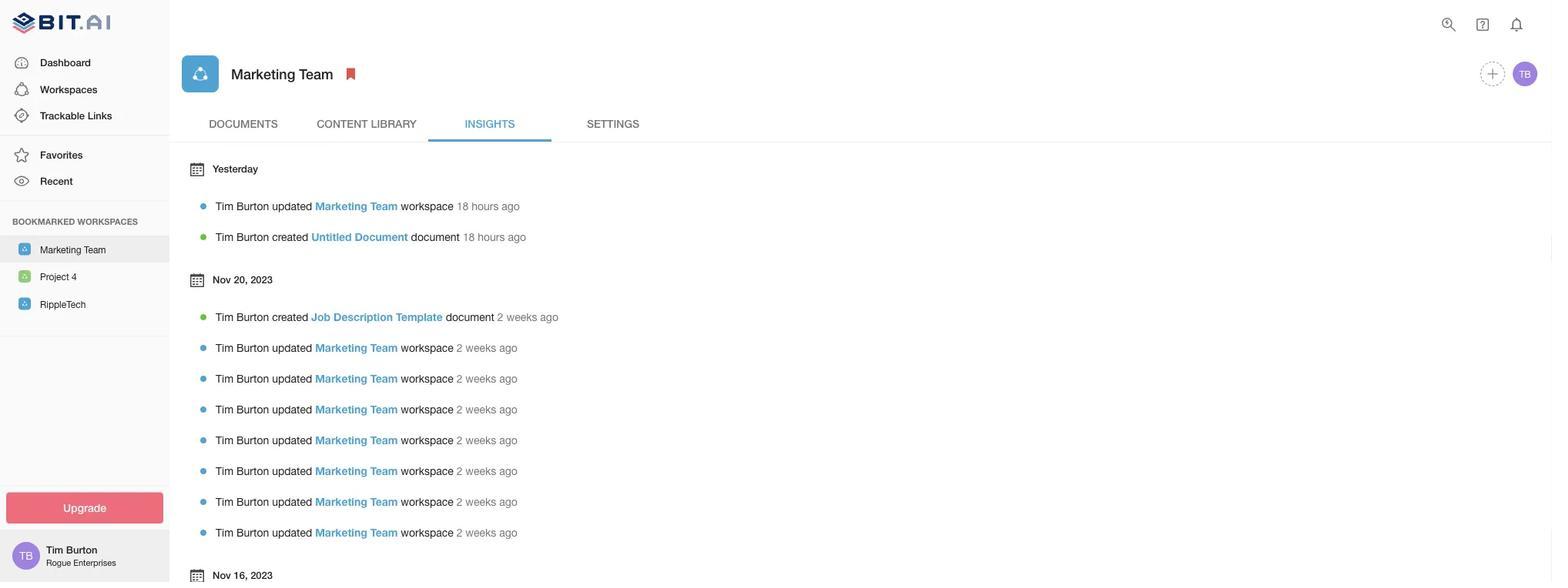 Task type: locate. For each thing, give the bounding box(es) containing it.
created for untitled
[[272, 231, 308, 244]]

3 tim burton updated marketing team workspace 2 weeks ago from the top
[[216, 404, 518, 416]]

insights
[[465, 117, 515, 130]]

project 4
[[40, 272, 77, 283]]

2 tim burton updated marketing team workspace 2 weeks ago from the top
[[216, 373, 518, 385]]

tb inside button
[[1520, 69, 1531, 79]]

insights link
[[428, 105, 552, 142]]

1 tim burton updated marketing team workspace 2 weeks ago from the top
[[216, 342, 518, 355]]

marketing inside marketing team button
[[40, 244, 81, 255]]

18
[[457, 200, 469, 213], [463, 231, 475, 244]]

2023 for nov 16, 2023
[[251, 569, 273, 581]]

weeks
[[507, 311, 537, 324], [466, 342, 496, 355], [466, 373, 496, 385], [466, 404, 496, 416], [466, 434, 496, 447], [466, 465, 496, 478], [466, 496, 496, 509], [466, 527, 496, 539]]

tim for third marketing team link from the top
[[216, 373, 234, 385]]

18 for document
[[463, 231, 475, 244]]

documents
[[209, 117, 278, 130]]

team inside button
[[84, 244, 106, 255]]

tim inside the tim burton rogue enterprises
[[46, 544, 63, 556]]

weeks for third marketing team link from the bottom
[[466, 465, 496, 478]]

remove bookmark image
[[342, 65, 360, 83]]

7 tim burton updated marketing team workspace 2 weeks ago from the top
[[216, 527, 518, 539]]

tim burton updated marketing team workspace 2 weeks ago for 2nd marketing team link from the bottom of the page
[[216, 496, 518, 509]]

2 nov from the top
[[213, 569, 231, 581]]

ago for third marketing team link from the top
[[499, 373, 518, 385]]

created left untitled
[[272, 231, 308, 244]]

2 updated from the top
[[272, 342, 312, 355]]

marketing team up documents link
[[231, 65, 333, 82]]

1 nov from the top
[[213, 274, 231, 285]]

ago
[[502, 200, 520, 213], [508, 231, 526, 244], [540, 311, 559, 324], [499, 342, 518, 355], [499, 373, 518, 385], [499, 404, 518, 416], [499, 434, 518, 447], [499, 465, 518, 478], [499, 496, 518, 509], [499, 527, 518, 539]]

1 vertical spatial document
[[446, 311, 495, 324]]

2
[[498, 311, 504, 324], [457, 342, 463, 355], [457, 373, 463, 385], [457, 404, 463, 416], [457, 434, 463, 447], [457, 465, 463, 478], [457, 496, 463, 509], [457, 527, 463, 539]]

settings link
[[552, 105, 675, 142]]

tim burton updated marketing team workspace 2 weeks ago
[[216, 342, 518, 355], [216, 373, 518, 385], [216, 404, 518, 416], [216, 434, 518, 447], [216, 465, 518, 478], [216, 496, 518, 509], [216, 527, 518, 539]]

updated for 4th marketing team link
[[272, 404, 312, 416]]

project
[[40, 272, 69, 283]]

workspace for second marketing team link from the top
[[401, 342, 454, 355]]

updated for 4th marketing team link from the bottom
[[272, 434, 312, 447]]

marketing
[[231, 65, 295, 82], [315, 200, 367, 213], [40, 244, 81, 255], [315, 342, 367, 355], [315, 373, 367, 385], [315, 404, 367, 416], [315, 434, 367, 447], [315, 465, 367, 478], [315, 496, 367, 509], [315, 527, 367, 539]]

nov for nov 16, 2023
[[213, 569, 231, 581]]

team for 4th marketing team link from the bottom
[[370, 434, 398, 447]]

marketing team link
[[315, 200, 398, 213], [315, 342, 398, 355], [315, 373, 398, 385], [315, 404, 398, 416], [315, 434, 398, 447], [315, 465, 398, 478], [315, 496, 398, 509], [315, 527, 398, 539]]

tim for second marketing team link from the top
[[216, 342, 234, 355]]

burton for second marketing team link from the top
[[237, 342, 269, 355]]

hours
[[472, 200, 499, 213], [478, 231, 505, 244]]

0 vertical spatial 18
[[457, 200, 469, 213]]

tim for third marketing team link from the bottom
[[216, 465, 234, 478]]

1 created from the top
[[272, 231, 308, 244]]

3 marketing team link from the top
[[315, 373, 398, 385]]

document
[[411, 231, 460, 244], [446, 311, 495, 324]]

4 updated from the top
[[272, 404, 312, 416]]

7 updated from the top
[[272, 496, 312, 509]]

4 tim burton updated marketing team workspace 2 weeks ago from the top
[[216, 434, 518, 447]]

nov for nov 20, 2023
[[213, 274, 231, 285]]

4 marketing team link from the top
[[315, 404, 398, 416]]

8 workspace from the top
[[401, 527, 454, 539]]

updated for 2nd marketing team link from the bottom of the page
[[272, 496, 312, 509]]

0 horizontal spatial marketing team
[[40, 244, 106, 255]]

document right document
[[411, 231, 460, 244]]

5 updated from the top
[[272, 434, 312, 447]]

burton for 2nd marketing team link from the bottom of the page
[[237, 496, 269, 509]]

description
[[334, 311, 393, 324]]

team for 2nd marketing team link from the bottom of the page
[[370, 496, 398, 509]]

2 workspace from the top
[[401, 342, 454, 355]]

recent
[[40, 175, 73, 187]]

1 horizontal spatial tb
[[1520, 69, 1531, 79]]

2 for 8th marketing team link from the top of the page
[[457, 527, 463, 539]]

created
[[272, 231, 308, 244], [272, 311, 308, 324]]

nov 16, 2023
[[213, 569, 273, 581]]

1 vertical spatial created
[[272, 311, 308, 324]]

5 workspace from the top
[[401, 434, 454, 447]]

0 vertical spatial hours
[[472, 200, 499, 213]]

nov
[[213, 274, 231, 285], [213, 569, 231, 581]]

created for job
[[272, 311, 308, 324]]

workspace for third marketing team link from the bottom
[[401, 465, 454, 478]]

3 workspace from the top
[[401, 373, 454, 385]]

favorites
[[40, 149, 83, 161]]

recent button
[[0, 168, 170, 195]]

job description template link
[[311, 311, 443, 324]]

weeks for 4th marketing team link
[[466, 404, 496, 416]]

1 2023 from the top
[[251, 274, 273, 285]]

burton for job description template link
[[237, 311, 269, 324]]

content library link
[[305, 105, 428, 142]]

2 created from the top
[[272, 311, 308, 324]]

tim burton created job description template document 2 weeks ago
[[216, 311, 559, 324]]

marketing for first marketing team link from the top
[[315, 200, 367, 213]]

tb
[[1520, 69, 1531, 79], [19, 550, 33, 562]]

5 tim burton updated marketing team workspace 2 weeks ago from the top
[[216, 465, 518, 478]]

tim
[[216, 200, 234, 213], [216, 231, 234, 244], [216, 311, 234, 324], [216, 342, 234, 355], [216, 373, 234, 385], [216, 404, 234, 416], [216, 434, 234, 447], [216, 465, 234, 478], [216, 496, 234, 509], [216, 527, 234, 539], [46, 544, 63, 556]]

tim for job description template link
[[216, 311, 234, 324]]

rippletech button
[[0, 290, 170, 318]]

2 for 4th marketing team link
[[457, 404, 463, 416]]

marketing for 4th marketing team link from the bottom
[[315, 434, 367, 447]]

8 updated from the top
[[272, 527, 312, 539]]

16,
[[234, 569, 248, 581]]

team
[[299, 65, 333, 82], [370, 200, 398, 213], [84, 244, 106, 255], [370, 342, 398, 355], [370, 373, 398, 385], [370, 404, 398, 416], [370, 434, 398, 447], [370, 465, 398, 478], [370, 496, 398, 509], [370, 527, 398, 539]]

tim for untitled document link
[[216, 231, 234, 244]]

marketing for 8th marketing team link from the top of the page
[[315, 527, 367, 539]]

tim for 4th marketing team link
[[216, 404, 234, 416]]

tim for 2nd marketing team link from the bottom of the page
[[216, 496, 234, 509]]

1 vertical spatial 2023
[[251, 569, 273, 581]]

0 vertical spatial tb
[[1520, 69, 1531, 79]]

1 vertical spatial 18
[[463, 231, 475, 244]]

0 vertical spatial 2023
[[251, 274, 273, 285]]

2 for 4th marketing team link from the bottom
[[457, 434, 463, 447]]

team for third marketing team link from the bottom
[[370, 465, 398, 478]]

weeks for second marketing team link from the top
[[466, 342, 496, 355]]

tim burton updated marketing team workspace 2 weeks ago for second marketing team link from the top
[[216, 342, 518, 355]]

document right "template"
[[446, 311, 495, 324]]

burton
[[237, 200, 269, 213], [237, 231, 269, 244], [237, 311, 269, 324], [237, 342, 269, 355], [237, 373, 269, 385], [237, 404, 269, 416], [237, 434, 269, 447], [237, 465, 269, 478], [237, 496, 269, 509], [237, 527, 269, 539], [66, 544, 97, 556]]

2023 right 16,
[[251, 569, 273, 581]]

untitled
[[311, 231, 352, 244]]

project 4 button
[[0, 263, 170, 290]]

2 2023 from the top
[[251, 569, 273, 581]]

ago for 4th marketing team link
[[499, 404, 518, 416]]

2023
[[251, 274, 273, 285], [251, 569, 273, 581]]

6 workspace from the top
[[401, 465, 454, 478]]

nov left 20,
[[213, 274, 231, 285]]

team for first marketing team link from the top
[[370, 200, 398, 213]]

1 horizontal spatial marketing team
[[231, 65, 333, 82]]

updated for third marketing team link from the top
[[272, 373, 312, 385]]

nov left 16,
[[213, 569, 231, 581]]

6 updated from the top
[[272, 465, 312, 478]]

1 updated from the top
[[272, 200, 312, 213]]

workspace
[[401, 200, 454, 213], [401, 342, 454, 355], [401, 373, 454, 385], [401, 404, 454, 416], [401, 434, 454, 447], [401, 465, 454, 478], [401, 496, 454, 509], [401, 527, 454, 539]]

tim burton created untitled document document 18 hours ago
[[216, 231, 526, 244]]

1 workspace from the top
[[401, 200, 454, 213]]

1 vertical spatial nov
[[213, 569, 231, 581]]

burton for first marketing team link from the top
[[237, 200, 269, 213]]

1 vertical spatial tb
[[19, 550, 33, 562]]

updated for third marketing team link from the bottom
[[272, 465, 312, 478]]

links
[[88, 109, 112, 121]]

ago for third marketing team link from the bottom
[[499, 465, 518, 478]]

created left job
[[272, 311, 308, 324]]

burton for third marketing team link from the bottom
[[237, 465, 269, 478]]

2023 right 20,
[[251, 274, 273, 285]]

ago for 8th marketing team link from the top of the page
[[499, 527, 518, 539]]

1 vertical spatial marketing team
[[40, 244, 106, 255]]

marketing team
[[231, 65, 333, 82], [40, 244, 106, 255]]

tim for first marketing team link from the top
[[216, 200, 234, 213]]

burton for 8th marketing team link from the top of the page
[[237, 527, 269, 539]]

3 updated from the top
[[272, 373, 312, 385]]

4 workspace from the top
[[401, 404, 454, 416]]

6 tim burton updated marketing team workspace 2 weeks ago from the top
[[216, 496, 518, 509]]

document
[[355, 231, 408, 244]]

library
[[371, 117, 417, 130]]

hours for workspace
[[472, 200, 499, 213]]

0 vertical spatial created
[[272, 231, 308, 244]]

burton for third marketing team link from the top
[[237, 373, 269, 385]]

7 workspace from the top
[[401, 496, 454, 509]]

6 marketing team link from the top
[[315, 465, 398, 478]]

rogue
[[46, 558, 71, 568]]

bookmarked workspaces
[[12, 217, 138, 227]]

0 vertical spatial nov
[[213, 274, 231, 285]]

content library
[[317, 117, 417, 130]]

tim for 8th marketing team link from the top of the page
[[216, 527, 234, 539]]

marketing team up 4
[[40, 244, 106, 255]]

tab list
[[182, 105, 1540, 142]]

updated
[[272, 200, 312, 213], [272, 342, 312, 355], [272, 373, 312, 385], [272, 404, 312, 416], [272, 434, 312, 447], [272, 465, 312, 478], [272, 496, 312, 509], [272, 527, 312, 539]]

1 vertical spatial hours
[[478, 231, 505, 244]]

0 vertical spatial marketing team
[[231, 65, 333, 82]]

marketing for third marketing team link from the bottom
[[315, 465, 367, 478]]

updated for first marketing team link from the top
[[272, 200, 312, 213]]



Task type: vqa. For each thing, say whether or not it's contained in the screenshot.


Task type: describe. For each thing, give the bounding box(es) containing it.
burton inside the tim burton rogue enterprises
[[66, 544, 97, 556]]

workspaces button
[[0, 76, 170, 102]]

marketing team inside button
[[40, 244, 106, 255]]

weeks for third marketing team link from the top
[[466, 373, 496, 385]]

team for second marketing team link from the top
[[370, 342, 398, 355]]

20,
[[234, 274, 248, 285]]

weeks for 8th marketing team link from the top of the page
[[466, 527, 496, 539]]

tim burton updated marketing team workspace 2 weeks ago for third marketing team link from the bottom
[[216, 465, 518, 478]]

workspace for 4th marketing team link from the bottom
[[401, 434, 454, 447]]

hours for document
[[478, 231, 505, 244]]

nov 20, 2023
[[213, 274, 273, 285]]

team for third marketing team link from the top
[[370, 373, 398, 385]]

18 for workspace
[[457, 200, 469, 213]]

tim burton updated marketing team workspace 2 weeks ago for 4th marketing team link
[[216, 404, 518, 416]]

burton for untitled document link
[[237, 231, 269, 244]]

0 vertical spatial document
[[411, 231, 460, 244]]

updated for second marketing team link from the top
[[272, 342, 312, 355]]

workspaces
[[77, 217, 138, 227]]

enterprises
[[73, 558, 116, 568]]

burton for 4th marketing team link from the bottom
[[237, 434, 269, 447]]

documents link
[[182, 105, 305, 142]]

ago for untitled document link
[[508, 231, 526, 244]]

2 for 2nd marketing team link from the bottom of the page
[[457, 496, 463, 509]]

2 for second marketing team link from the top
[[457, 342, 463, 355]]

workspace for 8th marketing team link from the top of the page
[[401, 527, 454, 539]]

updated for 8th marketing team link from the top of the page
[[272, 527, 312, 539]]

trackable
[[40, 109, 85, 121]]

0 horizontal spatial tb
[[19, 550, 33, 562]]

tb button
[[1511, 59, 1540, 89]]

trackable links button
[[0, 102, 170, 129]]

workspace for first marketing team link from the top
[[401, 200, 454, 213]]

2 marketing team link from the top
[[315, 342, 398, 355]]

burton for 4th marketing team link
[[237, 404, 269, 416]]

2023 for nov 20, 2023
[[251, 274, 273, 285]]

tim burton updated marketing team workspace 2 weeks ago for 4th marketing team link from the bottom
[[216, 434, 518, 447]]

8 marketing team link from the top
[[315, 527, 398, 539]]

ago for 2nd marketing team link from the bottom of the page
[[499, 496, 518, 509]]

marketing for 2nd marketing team link from the bottom of the page
[[315, 496, 367, 509]]

favorites button
[[0, 142, 170, 168]]

tim burton updated marketing team workspace 18 hours ago
[[216, 200, 520, 213]]

upgrade
[[63, 502, 106, 515]]

marketing team button
[[0, 235, 170, 263]]

settings
[[587, 117, 640, 130]]

team for 8th marketing team link from the top of the page
[[370, 527, 398, 539]]

trackable links
[[40, 109, 112, 121]]

job
[[311, 311, 331, 324]]

1 marketing team link from the top
[[315, 200, 398, 213]]

tim burton updated marketing team workspace 2 weeks ago for third marketing team link from the top
[[216, 373, 518, 385]]

marketing for third marketing team link from the top
[[315, 373, 367, 385]]

upgrade button
[[6, 493, 163, 524]]

ago for 4th marketing team link from the bottom
[[499, 434, 518, 447]]

tim for 4th marketing team link from the bottom
[[216, 434, 234, 447]]

content
[[317, 117, 368, 130]]

2 for third marketing team link from the bottom
[[457, 465, 463, 478]]

yesterday
[[213, 163, 258, 175]]

workspace for 2nd marketing team link from the bottom of the page
[[401, 496, 454, 509]]

rippletech
[[40, 299, 86, 310]]

weeks for 4th marketing team link from the bottom
[[466, 434, 496, 447]]

workspaces
[[40, 83, 97, 95]]

weeks for 2nd marketing team link from the bottom of the page
[[466, 496, 496, 509]]

tim burton updated marketing team workspace 2 weeks ago for 8th marketing team link from the top of the page
[[216, 527, 518, 539]]

untitled document link
[[311, 231, 408, 244]]

2 for third marketing team link from the top
[[457, 373, 463, 385]]

marketing for 4th marketing team link
[[315, 404, 367, 416]]

bookmarked
[[12, 217, 75, 227]]

team for 4th marketing team link
[[370, 404, 398, 416]]

ago for second marketing team link from the top
[[499, 342, 518, 355]]

5 marketing team link from the top
[[315, 434, 398, 447]]

workspace for third marketing team link from the top
[[401, 373, 454, 385]]

template
[[396, 311, 443, 324]]

7 marketing team link from the top
[[315, 496, 398, 509]]

workspace for 4th marketing team link
[[401, 404, 454, 416]]

marketing for second marketing team link from the top
[[315, 342, 367, 355]]

dashboard
[[40, 57, 91, 69]]

tim burton rogue enterprises
[[46, 544, 116, 568]]

tab list containing documents
[[182, 105, 1540, 142]]

4
[[72, 272, 77, 283]]

dashboard button
[[0, 50, 170, 76]]

ago for first marketing team link from the top
[[502, 200, 520, 213]]



